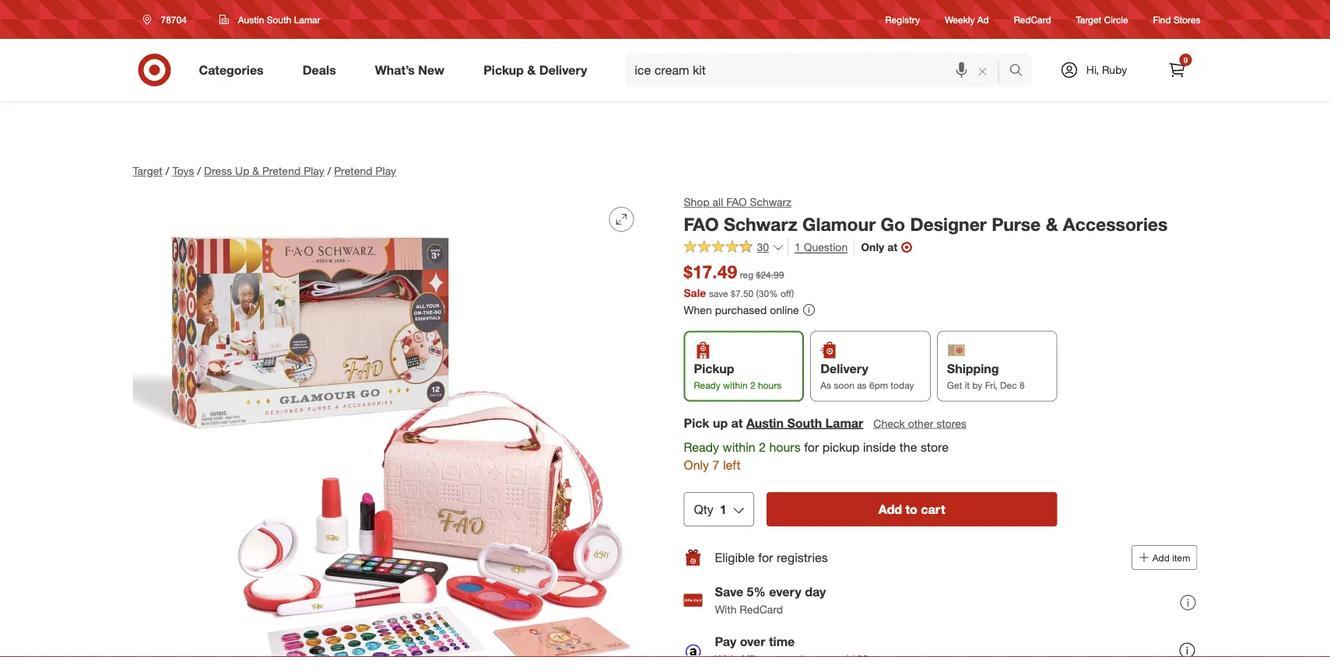 Task type: locate. For each thing, give the bounding box(es) containing it.
pretend play link
[[334, 164, 396, 178]]

0 vertical spatial ready
[[694, 379, 721, 391]]

lamar up deals on the top
[[294, 14, 320, 25]]

item
[[1173, 553, 1191, 564]]

0 horizontal spatial pretend
[[262, 164, 301, 178]]

)
[[792, 288, 794, 299]]

1 horizontal spatial delivery
[[821, 362, 869, 377]]

target link
[[133, 164, 163, 178]]

1 vertical spatial hours
[[770, 440, 801, 455]]

south up ready within 2 hours for pickup inside the store only 7 left
[[788, 416, 822, 431]]

day
[[805, 585, 826, 600]]

fao right 'all'
[[727, 195, 747, 209]]

when
[[684, 303, 712, 317]]

target left toys link
[[133, 164, 163, 178]]

2 / from the left
[[197, 164, 201, 178]]

when purchased online
[[684, 303, 799, 317]]

0 vertical spatial for
[[804, 440, 819, 455]]

only inside ready within 2 hours for pickup inside the store only 7 left
[[684, 458, 709, 473]]

pickup right new
[[484, 62, 524, 78]]

1 vertical spatial for
[[759, 551, 774, 566]]

1 horizontal spatial only
[[861, 241, 885, 254]]

schwarz up 30 link
[[724, 213, 798, 235]]

add item button
[[1132, 546, 1198, 571]]

add inside button
[[1153, 553, 1170, 564]]

pickup up up
[[694, 362, 735, 377]]

play
[[304, 164, 324, 178], [376, 164, 396, 178]]

south up deals link
[[267, 14, 292, 25]]

7
[[713, 458, 720, 473]]

what's new link
[[362, 53, 464, 87]]

pickup inside "link"
[[484, 62, 524, 78]]

1 horizontal spatial pickup
[[694, 362, 735, 377]]

pickup & delivery
[[484, 62, 588, 78]]

within
[[723, 379, 748, 391], [723, 440, 756, 455]]

0 horizontal spatial play
[[304, 164, 324, 178]]

pretend
[[262, 164, 301, 178], [334, 164, 373, 178]]

1 question
[[795, 241, 848, 254]]

redcard inside the save 5% every day with redcard
[[740, 603, 783, 617]]

as
[[857, 379, 867, 391]]

only
[[861, 241, 885, 254], [684, 458, 709, 473]]

at down go
[[888, 241, 898, 254]]

1 vertical spatial only
[[684, 458, 709, 473]]

up
[[713, 416, 728, 431]]

at right up
[[732, 416, 743, 431]]

0 vertical spatial target
[[1077, 14, 1102, 25]]

1 vertical spatial &
[[253, 164, 259, 178]]

within up left
[[723, 440, 756, 455]]

delivery inside delivery as soon as 6pm today
[[821, 362, 869, 377]]

30 down $24.99
[[759, 288, 769, 299]]

5%
[[747, 585, 766, 600]]

1 vertical spatial redcard
[[740, 603, 783, 617]]

stores
[[1174, 14, 1201, 25]]

ad
[[978, 14, 989, 25]]

/ right 'toys'
[[197, 164, 201, 178]]

0 horizontal spatial delivery
[[540, 62, 588, 78]]

qty
[[694, 502, 714, 517]]

pay over time
[[715, 635, 795, 650]]

2 horizontal spatial /
[[328, 164, 331, 178]]

0 vertical spatial hours
[[758, 379, 782, 391]]

hours inside 'pickup ready within 2 hours'
[[758, 379, 782, 391]]

target left circle at the top of page
[[1077, 14, 1102, 25]]

with
[[715, 603, 737, 617]]

get
[[947, 379, 963, 391]]

today
[[891, 379, 915, 391]]

all
[[713, 195, 724, 209]]

1 vertical spatial ready
[[684, 440, 720, 455]]

2 vertical spatial &
[[1046, 213, 1059, 235]]

target for target / toys / dress up & pretend play / pretend play
[[133, 164, 163, 178]]

1 vertical spatial 2
[[759, 440, 766, 455]]

1 horizontal spatial /
[[197, 164, 201, 178]]

1 right qty
[[720, 502, 727, 517]]

3 / from the left
[[328, 164, 331, 178]]

over
[[740, 635, 766, 650]]

registry
[[886, 14, 920, 25]]

0 horizontal spatial add
[[879, 502, 903, 517]]

check other stores
[[874, 417, 967, 431]]

stores
[[937, 417, 967, 431]]

south inside dropdown button
[[267, 14, 292, 25]]

1 vertical spatial add
[[1153, 553, 1170, 564]]

austin up categories 'link'
[[238, 14, 264, 25]]

question
[[804, 241, 848, 254]]

it
[[965, 379, 970, 391]]

1 horizontal spatial pretend
[[334, 164, 373, 178]]

0 horizontal spatial pickup
[[484, 62, 524, 78]]

0 vertical spatial 2
[[751, 379, 756, 391]]

1 vertical spatial pickup
[[694, 362, 735, 377]]

0 vertical spatial lamar
[[294, 14, 320, 25]]

for right eligible
[[759, 551, 774, 566]]

pickup
[[484, 62, 524, 78], [694, 362, 735, 377]]

2 inside 'pickup ready within 2 hours'
[[751, 379, 756, 391]]

for down austin south lamar button
[[804, 440, 819, 455]]

1 horizontal spatial add
[[1153, 553, 1170, 564]]

9
[[1184, 55, 1188, 65]]

redcard down 5%
[[740, 603, 783, 617]]

0 horizontal spatial 1
[[720, 502, 727, 517]]

what's new
[[375, 62, 445, 78]]

deals link
[[289, 53, 356, 87]]

add inside button
[[879, 502, 903, 517]]

ruby
[[1103, 63, 1128, 77]]

0 horizontal spatial for
[[759, 551, 774, 566]]

shipping
[[947, 362, 999, 377]]

ready up 'pick'
[[694, 379, 721, 391]]

online
[[770, 303, 799, 317]]

store
[[921, 440, 949, 455]]

0 horizontal spatial /
[[166, 164, 169, 178]]

soon
[[834, 379, 855, 391]]

only left 7
[[684, 458, 709, 473]]

save
[[709, 288, 729, 299]]

1 vertical spatial target
[[133, 164, 163, 178]]

& inside shop all fao schwarz fao schwarz glamour go designer purse & accessories
[[1046, 213, 1059, 235]]

1 vertical spatial schwarz
[[724, 213, 798, 235]]

0 horizontal spatial south
[[267, 14, 292, 25]]

check
[[874, 417, 905, 431]]

up
[[235, 164, 250, 178]]

target circle
[[1077, 14, 1129, 25]]

schwarz
[[750, 195, 792, 209], [724, 213, 798, 235]]

0 vertical spatial delivery
[[540, 62, 588, 78]]

1 horizontal spatial 1
[[795, 241, 801, 254]]

/ left 'toys'
[[166, 164, 169, 178]]

hours down pick up at austin south lamar
[[770, 440, 801, 455]]

(
[[757, 288, 759, 299]]

1 horizontal spatial target
[[1077, 14, 1102, 25]]

0 horizontal spatial fao
[[684, 213, 719, 235]]

0 vertical spatial 1
[[795, 241, 801, 254]]

add left to
[[879, 502, 903, 517]]

only down go
[[861, 241, 885, 254]]

1 vertical spatial austin
[[747, 416, 784, 431]]

circle
[[1105, 14, 1129, 25]]

1 horizontal spatial austin
[[747, 416, 784, 431]]

/
[[166, 164, 169, 178], [197, 164, 201, 178], [328, 164, 331, 178]]

1 horizontal spatial lamar
[[826, 416, 864, 431]]

78704
[[161, 14, 187, 25]]

/ left pretend play "link"
[[328, 164, 331, 178]]

0 horizontal spatial 2
[[751, 379, 756, 391]]

1 vertical spatial delivery
[[821, 362, 869, 377]]

add to cart
[[879, 502, 946, 517]]

fao down shop
[[684, 213, 719, 235]]

0 horizontal spatial redcard
[[740, 603, 783, 617]]

qty 1
[[694, 502, 727, 517]]

fri,
[[985, 379, 998, 391]]

1 horizontal spatial play
[[376, 164, 396, 178]]

2 play from the left
[[376, 164, 396, 178]]

delivery inside the "pickup & delivery" "link"
[[540, 62, 588, 78]]

0 vertical spatial austin
[[238, 14, 264, 25]]

1 horizontal spatial south
[[788, 416, 822, 431]]

0 vertical spatial redcard
[[1014, 14, 1052, 25]]

within up up
[[723, 379, 748, 391]]

0 vertical spatial south
[[267, 14, 292, 25]]

ready up 7
[[684, 440, 720, 455]]

&
[[528, 62, 536, 78], [253, 164, 259, 178], [1046, 213, 1059, 235]]

0 horizontal spatial target
[[133, 164, 163, 178]]

delivery
[[540, 62, 588, 78], [821, 362, 869, 377]]

0 horizontal spatial at
[[732, 416, 743, 431]]

0 vertical spatial at
[[888, 241, 898, 254]]

0 horizontal spatial only
[[684, 458, 709, 473]]

0 horizontal spatial &
[[253, 164, 259, 178]]

2
[[751, 379, 756, 391], [759, 440, 766, 455]]

2 down pick up at austin south lamar
[[759, 440, 766, 455]]

1 vertical spatial 30
[[759, 288, 769, 299]]

1 horizontal spatial &
[[528, 62, 536, 78]]

0 vertical spatial within
[[723, 379, 748, 391]]

categories
[[199, 62, 264, 78]]

lamar up pickup
[[826, 416, 864, 431]]

0 vertical spatial add
[[879, 502, 903, 517]]

search button
[[1002, 53, 1040, 90]]

shop
[[684, 195, 710, 209]]

hours inside ready within 2 hours for pickup inside the store only 7 left
[[770, 440, 801, 455]]

find stores
[[1154, 14, 1201, 25]]

target
[[1077, 14, 1102, 25], [133, 164, 163, 178]]

0 vertical spatial fao
[[727, 195, 747, 209]]

1 horizontal spatial redcard
[[1014, 14, 1052, 25]]

0 vertical spatial &
[[528, 62, 536, 78]]

schwarz right 'all'
[[750, 195, 792, 209]]

pickup inside 'pickup ready within 2 hours'
[[694, 362, 735, 377]]

1 horizontal spatial for
[[804, 440, 819, 455]]

2 up pick up at austin south lamar
[[751, 379, 756, 391]]

30 up $24.99
[[757, 241, 769, 254]]

austin inside austin south lamar dropdown button
[[238, 14, 264, 25]]

1 horizontal spatial at
[[888, 241, 898, 254]]

1 horizontal spatial 2
[[759, 440, 766, 455]]

1 left question
[[795, 241, 801, 254]]

redcard right ad
[[1014, 14, 1052, 25]]

0 horizontal spatial austin
[[238, 14, 264, 25]]

30
[[757, 241, 769, 254], [759, 288, 769, 299]]

30 inside $17.49 reg $24.99 sale save $ 7.50 ( 30 % off )
[[759, 288, 769, 299]]

2 horizontal spatial &
[[1046, 213, 1059, 235]]

pickup for ready
[[694, 362, 735, 377]]

dress
[[204, 164, 232, 178]]

pickup
[[823, 440, 860, 455]]

1 vertical spatial south
[[788, 416, 822, 431]]

austin right up
[[747, 416, 784, 431]]

0 horizontal spatial lamar
[[294, 14, 320, 25]]

1 / from the left
[[166, 164, 169, 178]]

weekly ad
[[945, 14, 989, 25]]

hours up pick up at austin south lamar
[[758, 379, 782, 391]]

lamar inside austin south lamar dropdown button
[[294, 14, 320, 25]]

add left item
[[1153, 553, 1170, 564]]

0 vertical spatial pickup
[[484, 62, 524, 78]]

1 vertical spatial within
[[723, 440, 756, 455]]



Task type: vqa. For each thing, say whether or not it's contained in the screenshot.
Home
no



Task type: describe. For each thing, give the bounding box(es) containing it.
2 inside ready within 2 hours for pickup inside the store only 7 left
[[759, 440, 766, 455]]

find
[[1154, 14, 1172, 25]]

off
[[781, 288, 792, 299]]

$
[[731, 288, 736, 299]]

eligible for registries
[[715, 551, 828, 566]]

the
[[900, 440, 918, 455]]

pick up at austin south lamar
[[684, 416, 864, 431]]

as
[[821, 379, 832, 391]]

pickup for &
[[484, 62, 524, 78]]

sale
[[684, 286, 706, 300]]

dress up & pretend play link
[[204, 164, 324, 178]]

check other stores button
[[873, 415, 968, 432]]

ready inside ready within 2 hours for pickup inside the store only 7 left
[[684, 440, 720, 455]]

delivery as soon as 6pm today
[[821, 362, 915, 391]]

categories link
[[186, 53, 283, 87]]

only at
[[861, 241, 898, 254]]

purse
[[992, 213, 1041, 235]]

purchased
[[715, 303, 767, 317]]

0 vertical spatial 30
[[757, 241, 769, 254]]

weekly ad link
[[945, 13, 989, 26]]

within inside 'pickup ready within 2 hours'
[[723, 379, 748, 391]]

find stores link
[[1154, 13, 1201, 26]]

what's
[[375, 62, 415, 78]]

%
[[769, 288, 778, 299]]

1 question link
[[788, 239, 848, 257]]

1 pretend from the left
[[262, 164, 301, 178]]

& inside the "pickup & delivery" "link"
[[528, 62, 536, 78]]

target for target circle
[[1077, 14, 1102, 25]]

1 inside 'link'
[[795, 241, 801, 254]]

weekly
[[945, 14, 975, 25]]

add for add item
[[1153, 553, 1170, 564]]

austin south lamar button
[[747, 415, 864, 432]]

shop all fao schwarz fao schwarz glamour go designer purse & accessories
[[684, 195, 1168, 235]]

1 play from the left
[[304, 164, 324, 178]]

8
[[1020, 379, 1025, 391]]

1 vertical spatial lamar
[[826, 416, 864, 431]]

for inside ready within 2 hours for pickup inside the store only 7 left
[[804, 440, 819, 455]]

$24.99
[[756, 269, 784, 281]]

30 link
[[684, 239, 785, 258]]

7.50
[[736, 288, 754, 299]]

accessories
[[1063, 213, 1168, 235]]

toys
[[172, 164, 194, 178]]

reg
[[740, 269, 754, 281]]

6pm
[[870, 379, 888, 391]]

registry link
[[886, 13, 920, 26]]

add for add to cart
[[879, 502, 903, 517]]

pickup & delivery link
[[470, 53, 607, 87]]

toys link
[[172, 164, 194, 178]]

within inside ready within 2 hours for pickup inside the store only 7 left
[[723, 440, 756, 455]]

time
[[769, 635, 795, 650]]

1 vertical spatial 1
[[720, 502, 727, 517]]

by
[[973, 379, 983, 391]]

ready within 2 hours for pickup inside the store only 7 left
[[684, 440, 949, 473]]

1 horizontal spatial fao
[[727, 195, 747, 209]]

1 vertical spatial fao
[[684, 213, 719, 235]]

add to cart button
[[767, 493, 1058, 527]]

search
[[1002, 64, 1040, 79]]

What can we help you find? suggestions appear below search field
[[626, 53, 1013, 87]]

add item
[[1153, 553, 1191, 564]]

inside
[[864, 440, 896, 455]]

$17.49 reg $24.99 sale save $ 7.50 ( 30 % off )
[[684, 261, 794, 300]]

2 pretend from the left
[[334, 164, 373, 178]]

hi, ruby
[[1087, 63, 1128, 77]]

austin south lamar
[[238, 14, 320, 25]]

cart
[[921, 502, 946, 517]]

78704 button
[[133, 5, 203, 33]]

to
[[906, 502, 918, 517]]

eligible
[[715, 551, 755, 566]]

0 vertical spatial schwarz
[[750, 195, 792, 209]]

deals
[[303, 62, 336, 78]]

other
[[908, 417, 934, 431]]

hi,
[[1087, 63, 1100, 77]]

0 vertical spatial only
[[861, 241, 885, 254]]

pay
[[715, 635, 737, 650]]

every
[[770, 585, 802, 600]]

ready inside 'pickup ready within 2 hours'
[[694, 379, 721, 391]]

new
[[418, 62, 445, 78]]

pickup ready within 2 hours
[[694, 362, 782, 391]]

save 5% every day with redcard
[[715, 585, 826, 617]]

left
[[723, 458, 741, 473]]

target / toys / dress up & pretend play / pretend play
[[133, 164, 396, 178]]

designer
[[911, 213, 987, 235]]

1 vertical spatial at
[[732, 416, 743, 431]]

redcard link
[[1014, 13, 1052, 26]]

9 link
[[1161, 53, 1195, 87]]

registries
[[777, 551, 828, 566]]

go
[[881, 213, 906, 235]]

fao schwarz glamour go designer purse &#38; accessories, 1 of 9 image
[[133, 195, 647, 658]]

target circle link
[[1077, 13, 1129, 26]]

glamour
[[803, 213, 876, 235]]

pick
[[684, 416, 710, 431]]



